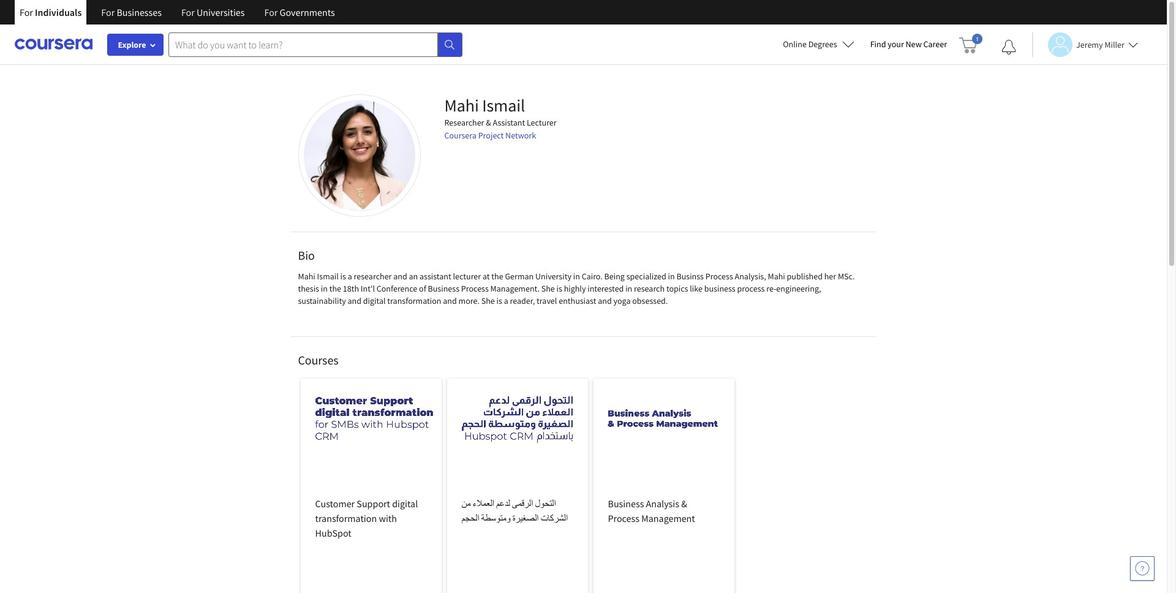 Task type: describe. For each thing, give the bounding box(es) containing it.
الصغيرة
[[513, 512, 539, 525]]

business analysis & process management link
[[594, 379, 735, 593]]

online degrees
[[784, 39, 838, 50]]

jeremy miller button
[[1033, 32, 1139, 57]]

highly
[[564, 283, 586, 294]]

topics
[[667, 283, 689, 294]]

degrees
[[809, 39, 838, 50]]

coursera image
[[15, 34, 93, 54]]

ومتوسطة
[[482, 512, 511, 525]]

transformation inside mahi ismail is a researcher and an assistant lecturer at the german university in cairo. being specialized in businss process analysis, mahi published her msc. thesis in the 18th int'l conference of business process management. she is highly interested in research topics like business process re-engineering, sustainability and digital transformation and more. she is a reader, travel enthusiast and yoga obsessed.
[[388, 295, 442, 306]]

digital inside customer support digital transformation with hubspot
[[392, 498, 418, 510]]

online degrees button
[[774, 31, 865, 58]]

find your new career
[[871, 39, 948, 50]]

18th
[[343, 283, 359, 294]]

ismail for mahi ismail researcher & assistant lecturer coursera project network
[[483, 94, 525, 116]]

customer support digital transformation with hubspot link
[[301, 379, 442, 593]]

business
[[705, 283, 736, 294]]

ismail for mahi ismail is a researcher and an assistant lecturer at the german university in cairo. being specialized in businss process analysis, mahi published her msc. thesis in the 18th int'l conference of business process management. she is highly interested in research topics like business process re-engineering, sustainability and digital transformation and more. she is a reader, travel enthusiast and yoga obsessed.
[[317, 271, 339, 282]]

obsessed.
[[633, 295, 668, 306]]

and down 18th
[[348, 295, 362, 306]]

find your new career link
[[865, 37, 954, 52]]

hubspot
[[315, 527, 352, 539]]

business inside mahi ismail is a researcher and an assistant lecturer at the german university in cairo. being specialized in businss process analysis, mahi published her msc. thesis in the 18th int'l conference of business process management. she is highly interested in research topics like business process re-engineering, sustainability and digital transformation and more. she is a reader, travel enthusiast and yoga obsessed.
[[428, 283, 460, 294]]

الرقمى
[[512, 498, 533, 510]]

What do you want to learn? text field
[[169, 32, 438, 57]]

management
[[642, 512, 696, 525]]

courses
[[298, 352, 339, 368]]

for businesses
[[101, 6, 162, 18]]

lecturer
[[453, 271, 481, 282]]

your
[[888, 39, 905, 50]]

mahi ismail is a researcher and an assistant lecturer at the german university in cairo. being specialized in businss process analysis, mahi published her msc. thesis in the 18th int'l conference of business process management. she is highly interested in research topics like business process re-engineering, sustainability and digital transformation and more. she is a reader, travel enthusiast and yoga obsessed.
[[298, 271, 855, 306]]

conference
[[377, 283, 418, 294]]

explore
[[118, 39, 146, 50]]

research
[[634, 283, 665, 294]]

& inside business analysis & process management
[[682, 498, 688, 510]]

businss
[[677, 271, 704, 282]]

universities
[[197, 6, 245, 18]]

الحجم
[[462, 512, 480, 525]]

with
[[379, 512, 397, 525]]

for for businesses
[[101, 6, 115, 18]]

transformation inside customer support digital transformation with hubspot
[[315, 512, 377, 525]]

shopping cart: 1 item image
[[960, 34, 983, 53]]

business inside business analysis & process management
[[608, 498, 644, 510]]

2 horizontal spatial is
[[557, 283, 563, 294]]

1 vertical spatial the
[[330, 283, 341, 294]]

من
[[462, 498, 471, 510]]

miller
[[1105, 39, 1125, 50]]

network
[[506, 130, 536, 141]]

sustainability
[[298, 295, 346, 306]]

an
[[409, 271, 418, 282]]

mahi for mahi ismail researcher & assistant lecturer coursera project network
[[445, 94, 479, 116]]

in up highly
[[574, 271, 580, 282]]

travel
[[537, 295, 557, 306]]

german
[[505, 271, 534, 282]]

interested
[[588, 283, 624, 294]]

re-
[[767, 283, 777, 294]]

for universities
[[181, 6, 245, 18]]

int'l
[[361, 283, 375, 294]]

business analysis & process management
[[608, 498, 696, 525]]

like
[[690, 283, 703, 294]]

show notifications image
[[1002, 40, 1017, 55]]

mahi ismail researcher & assistant lecturer coursera project network
[[445, 94, 557, 141]]



Task type: vqa. For each thing, say whether or not it's contained in the screenshot.
Focusing
no



Task type: locate. For each thing, give the bounding box(es) containing it.
individuals
[[35, 6, 82, 18]]

she right more.
[[482, 295, 495, 306]]

2 vertical spatial is
[[497, 295, 503, 306]]

the
[[492, 271, 504, 282], [330, 283, 341, 294]]

process left the management
[[608, 512, 640, 525]]

0 horizontal spatial &
[[486, 117, 491, 128]]

coursera
[[445, 130, 477, 141]]

more.
[[459, 295, 480, 306]]

career
[[924, 39, 948, 50]]

ismail inside mahi ismail is a researcher and an assistant lecturer at the german university in cairo. being specialized in businss process analysis, mahi published her msc. thesis in the 18th int'l conference of business process management. she is highly interested in research topics like business process re-engineering, sustainability and digital transformation and more. she is a reader, travel enthusiast and yoga obsessed.
[[317, 271, 339, 282]]

researcher
[[445, 117, 485, 128]]

in up yoga
[[626, 283, 633, 294]]

coursera project network link
[[445, 130, 536, 141]]

0 vertical spatial a
[[348, 271, 352, 282]]

assistant
[[493, 117, 525, 128]]

0 horizontal spatial is
[[341, 271, 346, 282]]

process up more.
[[461, 283, 489, 294]]

in up topics
[[668, 271, 675, 282]]

jeremy
[[1077, 39, 1104, 50]]

1 vertical spatial is
[[557, 283, 563, 294]]

new
[[906, 39, 922, 50]]

and
[[394, 271, 407, 282], [348, 295, 362, 306], [443, 295, 457, 306], [598, 295, 612, 306]]

thesis
[[298, 283, 319, 294]]

banner navigation
[[10, 0, 345, 34]]

the right at
[[492, 271, 504, 282]]

for left universities
[[181, 6, 195, 18]]

& inside the mahi ismail researcher & assistant lecturer coursera project network
[[486, 117, 491, 128]]

0 horizontal spatial ismail
[[317, 271, 339, 282]]

university
[[536, 271, 572, 282]]

mahi up thesis
[[298, 271, 316, 282]]

her
[[825, 271, 837, 282]]

ismail up thesis
[[317, 271, 339, 282]]

0 horizontal spatial a
[[348, 271, 352, 282]]

1 horizontal spatial a
[[504, 295, 509, 306]]

she up travel on the left of the page
[[542, 283, 555, 294]]

business left the analysis
[[608, 498, 644, 510]]

1 vertical spatial ismail
[[317, 271, 339, 282]]

management.
[[491, 283, 540, 294]]

governments
[[280, 6, 335, 18]]

process
[[706, 271, 734, 282], [461, 283, 489, 294], [608, 512, 640, 525]]

0 vertical spatial ismail
[[483, 94, 525, 116]]

0 horizontal spatial the
[[330, 283, 341, 294]]

التحول الرقمى لدعم العملاء من الشركات الصغيرة ومتوسطة الحجم
[[462, 498, 568, 525]]

and down interested
[[598, 295, 612, 306]]

0 vertical spatial digital
[[363, 295, 386, 306]]

0 vertical spatial business
[[428, 283, 460, 294]]

1 horizontal spatial &
[[682, 498, 688, 510]]

1 vertical spatial transformation
[[315, 512, 377, 525]]

being
[[605, 271, 625, 282]]

0 horizontal spatial business
[[428, 283, 460, 294]]

online
[[784, 39, 807, 50]]

transformation down customer
[[315, 512, 377, 525]]

for left the governments
[[265, 6, 278, 18]]

for left the individuals in the top of the page
[[20, 6, 33, 18]]

digital down int'l in the top of the page
[[363, 295, 386, 306]]

businesses
[[117, 6, 162, 18]]

1 horizontal spatial digital
[[392, 498, 418, 510]]

mahi inside the mahi ismail researcher & assistant lecturer coursera project network
[[445, 94, 479, 116]]

1 horizontal spatial is
[[497, 295, 503, 306]]

process
[[738, 283, 765, 294]]

find
[[871, 39, 887, 50]]

0 vertical spatial the
[[492, 271, 504, 282]]

1 horizontal spatial ismail
[[483, 94, 525, 116]]

she
[[542, 283, 555, 294], [482, 295, 495, 306]]

0 horizontal spatial digital
[[363, 295, 386, 306]]

is down university
[[557, 283, 563, 294]]

lecturer
[[527, 117, 557, 128]]

0 vertical spatial is
[[341, 271, 346, 282]]

1 vertical spatial a
[[504, 295, 509, 306]]

1 vertical spatial process
[[461, 283, 489, 294]]

0 vertical spatial she
[[542, 283, 555, 294]]

researcher
[[354, 271, 392, 282]]

is
[[341, 271, 346, 282], [557, 283, 563, 294], [497, 295, 503, 306]]

0 horizontal spatial she
[[482, 295, 495, 306]]

engineering,
[[777, 283, 822, 294]]

0 vertical spatial process
[[706, 271, 734, 282]]

None search field
[[169, 32, 463, 57]]

is down management.
[[497, 295, 503, 306]]

analysis,
[[735, 271, 767, 282]]

التحول الرقمى لدعم العملاء من الشركات الصغيرة ومتوسطة الحجم link
[[447, 379, 588, 593]]

for for universities
[[181, 6, 195, 18]]

for for individuals
[[20, 6, 33, 18]]

2 horizontal spatial process
[[706, 271, 734, 282]]

at
[[483, 271, 490, 282]]

العملاء
[[473, 498, 495, 510]]

cairo.
[[582, 271, 603, 282]]

mahi for mahi ismail is a researcher and an assistant lecturer at the german university in cairo. being specialized in businss process analysis, mahi published her msc. thesis in the 18th int'l conference of business process management. she is highly interested in research topics like business process re-engineering, sustainability and digital transformation and more. she is a reader, travel enthusiast and yoga obsessed.
[[298, 271, 316, 282]]

0 horizontal spatial process
[[461, 283, 489, 294]]

2 horizontal spatial mahi
[[768, 271, 786, 282]]

project
[[479, 130, 504, 141]]

mahi
[[445, 94, 479, 116], [298, 271, 316, 282], [768, 271, 786, 282]]

analysis
[[646, 498, 680, 510]]

msc.
[[839, 271, 855, 282]]

published
[[787, 271, 823, 282]]

2 for from the left
[[101, 6, 115, 18]]

2 vertical spatial process
[[608, 512, 640, 525]]

mahi up researcher
[[445, 94, 479, 116]]

and left more.
[[443, 295, 457, 306]]

التحول
[[535, 498, 556, 510]]

0 horizontal spatial transformation
[[315, 512, 377, 525]]

1 vertical spatial digital
[[392, 498, 418, 510]]

a
[[348, 271, 352, 282], [504, 295, 509, 306]]

for left businesses
[[101, 6, 115, 18]]

and up conference at the top left of page
[[394, 271, 407, 282]]

reader,
[[510, 295, 535, 306]]

assistant
[[420, 271, 452, 282]]

in up sustainability
[[321, 283, 328, 294]]

customer support digital transformation with hubspot
[[315, 498, 418, 539]]

0 horizontal spatial mahi
[[298, 271, 316, 282]]

for individuals
[[20, 6, 82, 18]]

of
[[419, 283, 426, 294]]

0 vertical spatial transformation
[[388, 295, 442, 306]]

support
[[357, 498, 390, 510]]

الشركات
[[541, 512, 568, 525]]

the left 18th
[[330, 283, 341, 294]]

1 horizontal spatial transformation
[[388, 295, 442, 306]]

ismail
[[483, 94, 525, 116], [317, 271, 339, 282]]

3 for from the left
[[181, 6, 195, 18]]

1 vertical spatial &
[[682, 498, 688, 510]]

1 horizontal spatial the
[[492, 271, 504, 282]]

mahi up re-
[[768, 271, 786, 282]]

profile image
[[298, 94, 421, 217]]

specialized
[[627, 271, 667, 282]]

0 vertical spatial &
[[486, 117, 491, 128]]

transformation
[[388, 295, 442, 306], [315, 512, 377, 525]]

ismail up 'assistant' on the left
[[483, 94, 525, 116]]

jeremy miller
[[1077, 39, 1125, 50]]

yoga
[[614, 295, 631, 306]]

لدعم
[[497, 498, 510, 510]]

enthusiast
[[559, 295, 597, 306]]

& right the analysis
[[682, 498, 688, 510]]

is up 18th
[[341, 271, 346, 282]]

1 for from the left
[[20, 6, 33, 18]]

1 horizontal spatial mahi
[[445, 94, 479, 116]]

help center image
[[1136, 561, 1151, 576]]

process inside business analysis & process management
[[608, 512, 640, 525]]

digital up with
[[392, 498, 418, 510]]

business
[[428, 283, 460, 294], [608, 498, 644, 510]]

& up coursera project network link
[[486, 117, 491, 128]]

1 horizontal spatial she
[[542, 283, 555, 294]]

a down management.
[[504, 295, 509, 306]]

ismail inside the mahi ismail researcher & assistant lecturer coursera project network
[[483, 94, 525, 116]]

business down assistant
[[428, 283, 460, 294]]

process up business
[[706, 271, 734, 282]]

1 horizontal spatial business
[[608, 498, 644, 510]]

1 vertical spatial business
[[608, 498, 644, 510]]

1 horizontal spatial process
[[608, 512, 640, 525]]

in
[[574, 271, 580, 282], [668, 271, 675, 282], [321, 283, 328, 294], [626, 283, 633, 294]]

4 for from the left
[[265, 6, 278, 18]]

transformation down of
[[388, 295, 442, 306]]

for for governments
[[265, 6, 278, 18]]

for governments
[[265, 6, 335, 18]]

explore button
[[107, 34, 164, 56]]

for
[[20, 6, 33, 18], [101, 6, 115, 18], [181, 6, 195, 18], [265, 6, 278, 18]]

digital inside mahi ismail is a researcher and an assistant lecturer at the german university in cairo. being specialized in businss process analysis, mahi published her msc. thesis in the 18th int'l conference of business process management. she is highly interested in research topics like business process re-engineering, sustainability and digital transformation and more. she is a reader, travel enthusiast and yoga obsessed.
[[363, 295, 386, 306]]

customer
[[315, 498, 355, 510]]

a up 18th
[[348, 271, 352, 282]]

bio
[[298, 248, 315, 263]]

1 vertical spatial she
[[482, 295, 495, 306]]



